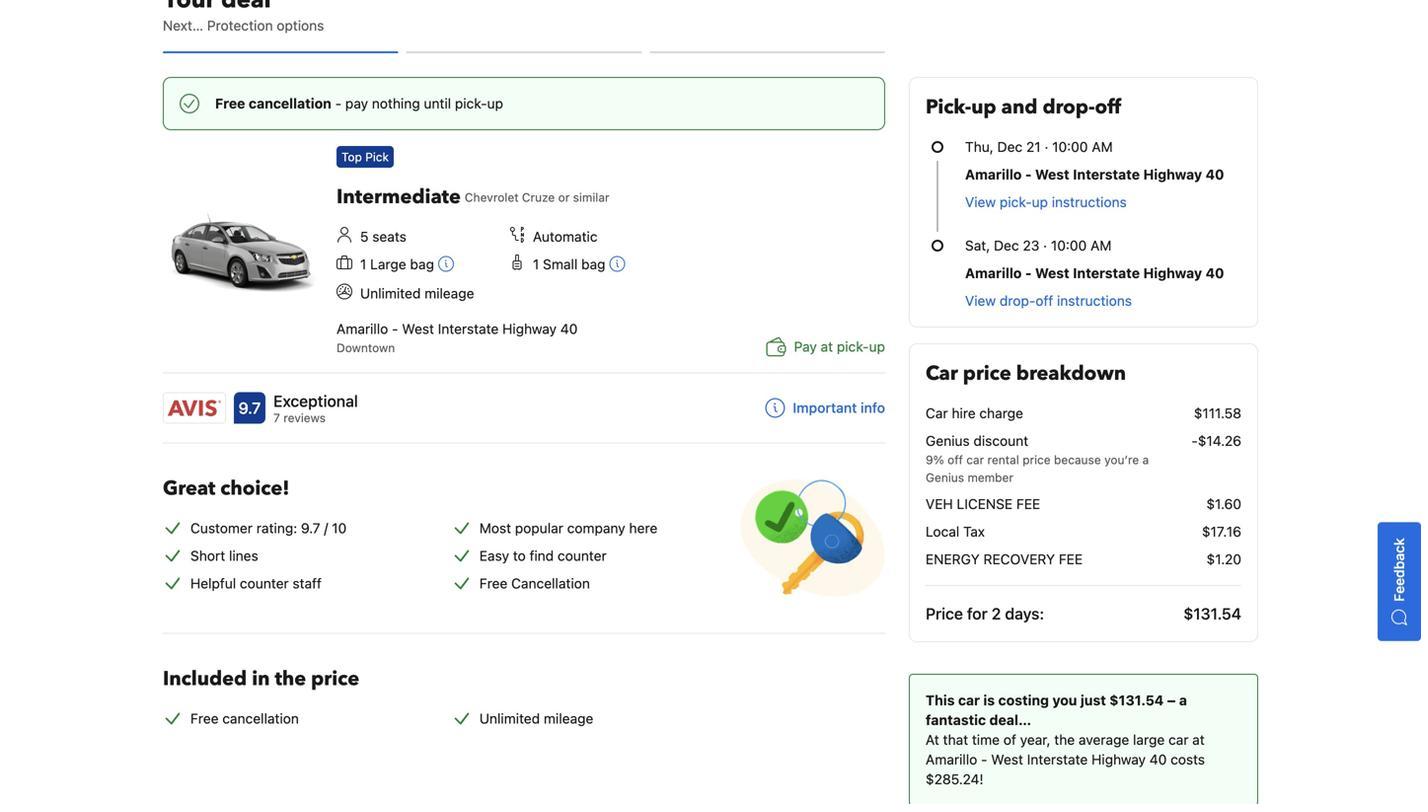 Task type: vqa. For each thing, say whether or not it's contained in the screenshot.
'Sixt' Image
no



Task type: describe. For each thing, give the bounding box(es) containing it.
amarillo - west interstate highway 40 downtown
[[337, 321, 578, 355]]

veh license fee
[[926, 496, 1040, 512]]

this car is costing you just $131.54 – a fantastic deal… at that time of year, the average large car at amarillo - west interstate highway 40 costs $285.24!
[[926, 692, 1205, 788]]

local tax
[[926, 524, 985, 540]]

amarillo inside "amarillo - west interstate highway 40 downtown"
[[337, 321, 388, 337]]

cruze
[[522, 190, 555, 204]]

important
[[793, 400, 857, 416]]

interstate inside "amarillo - west interstate highway 40 downtown"
[[438, 321, 499, 337]]

just
[[1081, 692, 1106, 709]]

time
[[972, 732, 1000, 748]]

amarillo down thu,
[[965, 166, 1022, 183]]

pay at pick-up
[[794, 338, 885, 355]]

reviews
[[283, 411, 326, 425]]

1 vertical spatial 9.7
[[301, 520, 320, 536]]

5 seats
[[360, 228, 407, 245]]

drop- inside "button"
[[1000, 293, 1036, 309]]

great choice!
[[163, 475, 290, 502]]

exceptional 7 reviews
[[273, 392, 358, 425]]

off inside view drop-off instructions "button"
[[1036, 293, 1053, 309]]

amarillo down sat,
[[965, 265, 1022, 281]]

amarillo - west interstate highway 40 for thu, dec 21 · 10:00 am
[[965, 166, 1224, 183]]

at inside "product card" group
[[821, 338, 833, 355]]

pay
[[345, 95, 368, 112]]

free for free cancellation
[[479, 575, 508, 592]]

staff
[[293, 575, 322, 592]]

for
[[967, 605, 988, 623]]

40 inside "amarillo - west interstate highway 40 downtown"
[[560, 321, 578, 337]]

to
[[513, 548, 526, 564]]

customer rating 9.7 exceptional element
[[273, 389, 358, 413]]

$131.54 inside the "this car is costing you just $131.54 – a fantastic deal… at that time of year, the average large car at amarillo - west interstate highway 40 costs $285.24!"
[[1110, 692, 1164, 709]]

bag for 1 large bag
[[410, 256, 434, 272]]

unlimited inside "product card" group
[[360, 285, 421, 301]]

0 horizontal spatial pick-
[[455, 95, 487, 112]]

$1.60
[[1207, 496, 1242, 512]]

cancellation for free cancellation
[[222, 710, 299, 727]]

helpful
[[190, 575, 236, 592]]

up inside "product card" group
[[869, 338, 885, 355]]

year,
[[1020, 732, 1051, 748]]

5
[[360, 228, 369, 245]]

$17.16
[[1202, 524, 1242, 540]]

large
[[370, 256, 406, 272]]

fantastic
[[926, 712, 986, 728]]

$285.24!
[[926, 771, 984, 788]]

/
[[324, 520, 328, 536]]

find
[[530, 548, 554, 564]]

pick- inside button
[[1000, 194, 1032, 210]]

short
[[190, 548, 225, 564]]

at
[[926, 732, 939, 748]]

next page is protection options note
[[163, 16, 885, 36]]

costs
[[1171, 752, 1205, 768]]

choice!
[[220, 475, 290, 502]]

great
[[163, 475, 215, 502]]

costing
[[998, 692, 1049, 709]]

included in the price
[[163, 666, 359, 693]]

view for view pick-up instructions
[[965, 194, 996, 210]]

23
[[1023, 237, 1040, 254]]

west up view pick-up instructions
[[1035, 166, 1070, 183]]

view drop-off instructions
[[965, 293, 1132, 309]]

up right until
[[487, 95, 503, 112]]

energy recovery fee
[[926, 551, 1083, 568]]

feedback
[[1391, 538, 1407, 602]]

feedback button
[[1378, 522, 1421, 641]]

1 horizontal spatial unlimited mileage
[[479, 710, 593, 727]]

veh
[[926, 496, 953, 512]]

am for sat, dec 23 · 10:00 am
[[1091, 237, 1112, 254]]

2 vertical spatial car
[[1169, 732, 1189, 748]]

automatic
[[533, 228, 598, 245]]

–
[[1167, 692, 1176, 709]]

customer
[[190, 520, 253, 536]]

up inside button
[[1032, 194, 1048, 210]]

discount
[[974, 433, 1029, 449]]

- inside the "this car is costing you just $131.54 – a fantastic deal… at that time of year, the average large car at amarillo - west interstate highway 40 costs $285.24!"
[[981, 752, 987, 768]]

days:
[[1005, 605, 1044, 623]]

fee for energy recovery fee
[[1059, 551, 1083, 568]]

car hire charge
[[926, 405, 1023, 421]]

sat, dec 23 · 10:00 am
[[965, 237, 1112, 254]]

member
[[968, 471, 1014, 485]]

$1.20
[[1207, 551, 1242, 568]]

21
[[1026, 139, 1041, 155]]

energy
[[926, 551, 980, 568]]

unlimited mileage inside "product card" group
[[360, 285, 474, 301]]

1 large bag
[[360, 256, 434, 272]]

- inside "amarillo - west interstate highway 40 downtown"
[[392, 321, 398, 337]]

dec for 21
[[997, 139, 1023, 155]]

included
[[163, 666, 247, 693]]

-$14.26
[[1192, 433, 1242, 449]]

view pick-up instructions
[[965, 194, 1127, 210]]

10:00 for 21
[[1052, 139, 1088, 155]]

in
[[252, 666, 270, 693]]

1 horizontal spatial unlimited
[[479, 710, 540, 727]]

· for 23
[[1043, 237, 1047, 254]]

up left and
[[971, 94, 997, 121]]

1 horizontal spatial price
[[963, 360, 1011, 387]]

seats
[[372, 228, 407, 245]]

until
[[424, 95, 451, 112]]

car price breakdown
[[926, 360, 1126, 387]]

options
[[277, 17, 324, 34]]

thu, dec 21 · 10:00 am
[[965, 139, 1113, 155]]

1 for 1 large bag
[[360, 256, 367, 272]]

1 horizontal spatial mileage
[[544, 710, 593, 727]]

1 for 1 small bag
[[533, 256, 539, 272]]

car for car hire charge
[[926, 405, 948, 421]]

1 horizontal spatial counter
[[558, 548, 607, 564]]

price
[[926, 605, 963, 623]]

this
[[926, 692, 955, 709]]

product card group
[[163, 138, 909, 427]]

· for 21
[[1045, 139, 1049, 155]]

similar
[[573, 190, 609, 204]]

nothing
[[372, 95, 420, 112]]

tooltip arial label image
[[438, 256, 454, 272]]

am for thu, dec 21 · 10:00 am
[[1092, 139, 1113, 155]]

cancellation
[[511, 575, 590, 592]]

sat,
[[965, 237, 990, 254]]

rating:
[[256, 520, 297, 536]]

bag for 1 small bag
[[581, 256, 605, 272]]

next… protection options
[[163, 17, 324, 34]]

pick-
[[926, 94, 971, 121]]

free cancellation - pay nothing until pick-up
[[215, 95, 503, 112]]

exceptional
[[273, 392, 358, 410]]

pick
[[365, 150, 389, 164]]

interstate up view pick-up instructions
[[1073, 166, 1140, 183]]

genius discount 9% off car rental price because you're a genius member
[[926, 433, 1149, 485]]

most popular company here
[[479, 520, 658, 536]]

view drop-off instructions button
[[965, 291, 1132, 311]]

2 genius from the top
[[926, 471, 964, 485]]

west inside "amarillo - west interstate highway 40 downtown"
[[402, 321, 434, 337]]

- down "21"
[[1025, 166, 1032, 183]]

that
[[943, 732, 968, 748]]

- left pay
[[335, 95, 342, 112]]

west inside the "this car is costing you just $131.54 – a fantastic deal… at that time of year, the average large car at amarillo - west interstate highway 40 costs $285.24!"
[[991, 752, 1023, 768]]

mileage inside "product card" group
[[425, 285, 474, 301]]

tooltip arial label image for 1 large bag
[[438, 256, 454, 272]]

of
[[1004, 732, 1016, 748]]



Task type: locate. For each thing, give the bounding box(es) containing it.
view inside button
[[965, 194, 996, 210]]

important info button
[[765, 398, 885, 418]]

1 horizontal spatial fee
[[1059, 551, 1083, 568]]

· right "21"
[[1045, 139, 1049, 155]]

2 horizontal spatial off
[[1095, 94, 1121, 121]]

west
[[1035, 166, 1070, 183], [1035, 265, 1070, 281], [402, 321, 434, 337], [991, 752, 1023, 768]]

$131.54 left –
[[1110, 692, 1164, 709]]

charge
[[979, 405, 1023, 421]]

1 vertical spatial genius
[[926, 471, 964, 485]]

9.7 inside 9.7 element
[[239, 399, 261, 417]]

0 vertical spatial dec
[[997, 139, 1023, 155]]

1 vertical spatial counter
[[240, 575, 289, 592]]

1 1 from the left
[[360, 256, 367, 272]]

0 horizontal spatial the
[[275, 666, 306, 693]]

deal…
[[990, 712, 1031, 728]]

fee
[[1017, 496, 1040, 512], [1059, 551, 1083, 568]]

0 horizontal spatial drop-
[[1000, 293, 1036, 309]]

large
[[1133, 732, 1165, 748]]

car for car price breakdown
[[926, 360, 958, 387]]

0 horizontal spatial fee
[[1017, 496, 1040, 512]]

0 vertical spatial car
[[926, 360, 958, 387]]

price for 2 days:
[[926, 605, 1044, 623]]

hire
[[952, 405, 976, 421]]

interstate up view drop-off instructions
[[1073, 265, 1140, 281]]

0 horizontal spatial 9.7
[[239, 399, 261, 417]]

bag left tooltip arial label icon
[[410, 256, 434, 272]]

0 horizontal spatial mileage
[[425, 285, 474, 301]]

bag right small
[[581, 256, 605, 272]]

1 vertical spatial car
[[958, 692, 980, 709]]

10:00 for 23
[[1051, 237, 1087, 254]]

view up sat,
[[965, 194, 996, 210]]

off inside genius discount 9% off car rental price because you're a genius member
[[948, 453, 963, 467]]

free down "easy"
[[479, 575, 508, 592]]

1 vertical spatial amarillo - west interstate highway 40
[[965, 265, 1224, 281]]

2 vertical spatial price
[[311, 666, 359, 693]]

most
[[479, 520, 511, 536]]

at up the costs
[[1193, 732, 1205, 748]]

0 vertical spatial free
[[215, 95, 245, 112]]

genius
[[926, 433, 970, 449], [926, 471, 964, 485]]

1 horizontal spatial 1
[[533, 256, 539, 272]]

0 vertical spatial counter
[[558, 548, 607, 564]]

0 vertical spatial car
[[967, 453, 984, 467]]

0 vertical spatial unlimited mileage
[[360, 285, 474, 301]]

info
[[861, 400, 885, 416]]

local
[[926, 524, 960, 540]]

west down 1 large bag
[[402, 321, 434, 337]]

0 vertical spatial $131.54
[[1184, 605, 1242, 623]]

$131.54 down $1.20
[[1184, 605, 1242, 623]]

free for free cancellation
[[190, 710, 219, 727]]

dec left 23 on the right top of page
[[994, 237, 1019, 254]]

9.7 element
[[234, 392, 265, 424]]

· right 23 on the right top of page
[[1043, 237, 1047, 254]]

car left is
[[958, 692, 980, 709]]

the right in
[[275, 666, 306, 693]]

2 1 from the left
[[533, 256, 539, 272]]

2 vertical spatial pick-
[[837, 338, 869, 355]]

1 horizontal spatial $131.54
[[1184, 605, 1242, 623]]

1 vertical spatial car
[[926, 405, 948, 421]]

interstate
[[1073, 166, 1140, 183], [1073, 265, 1140, 281], [438, 321, 499, 337], [1027, 752, 1088, 768]]

$14.26
[[1198, 433, 1242, 449]]

0 vertical spatial 9.7
[[239, 399, 261, 417]]

top
[[341, 150, 362, 164]]

fee right license
[[1017, 496, 1040, 512]]

9.7 left 7 at the bottom of the page
[[239, 399, 261, 417]]

1 vertical spatial mileage
[[544, 710, 593, 727]]

off right 9%
[[948, 453, 963, 467]]

downtown
[[337, 341, 395, 355]]

- down $111.58
[[1192, 433, 1198, 449]]

1 vertical spatial instructions
[[1057, 293, 1132, 309]]

-
[[335, 95, 342, 112], [1025, 166, 1032, 183], [1025, 265, 1032, 281], [392, 321, 398, 337], [1192, 433, 1198, 449], [981, 752, 987, 768]]

counter down most popular company here
[[558, 548, 607, 564]]

amarillo inside the "this car is costing you just $131.54 – a fantastic deal… at that time of year, the average large car at amarillo - west interstate highway 40 costs $285.24!"
[[926, 752, 977, 768]]

car up 'hire'
[[926, 360, 958, 387]]

0 horizontal spatial $131.54
[[1110, 692, 1164, 709]]

bag
[[410, 256, 434, 272], [581, 256, 605, 272]]

pick- inside "product card" group
[[837, 338, 869, 355]]

0 vertical spatial price
[[963, 360, 1011, 387]]

up up info
[[869, 338, 885, 355]]

free for free cancellation - pay nothing until pick-up
[[215, 95, 245, 112]]

intermediate chevrolet cruze or similar
[[337, 184, 609, 211]]

pick-up and drop-off
[[926, 94, 1121, 121]]

off up thu, dec 21 · 10:00 am
[[1095, 94, 1121, 121]]

the right the year,
[[1054, 732, 1075, 748]]

interstate inside the "this car is costing you just $131.54 – a fantastic deal… at that time of year, the average large car at amarillo - west interstate highway 40 costs $285.24!"
[[1027, 752, 1088, 768]]

1 view from the top
[[965, 194, 996, 210]]

0 horizontal spatial at
[[821, 338, 833, 355]]

a inside the "this car is costing you just $131.54 – a fantastic deal… at that time of year, the average large car at amarillo - west interstate highway 40 costs $285.24!"
[[1179, 692, 1187, 709]]

off
[[1095, 94, 1121, 121], [1036, 293, 1053, 309], [948, 453, 963, 467]]

rental
[[988, 453, 1019, 467]]

0 vertical spatial a
[[1143, 453, 1149, 467]]

1 horizontal spatial a
[[1179, 692, 1187, 709]]

instructions
[[1052, 194, 1127, 210], [1057, 293, 1132, 309]]

am right "21"
[[1092, 139, 1113, 155]]

1 vertical spatial fee
[[1059, 551, 1083, 568]]

up up "sat, dec 23 · 10:00 am"
[[1032, 194, 1048, 210]]

0 vertical spatial off
[[1095, 94, 1121, 121]]

instructions up breakdown
[[1057, 293, 1132, 309]]

1 amarillo - west interstate highway 40 from the top
[[965, 166, 1224, 183]]

1 vertical spatial ·
[[1043, 237, 1047, 254]]

2
[[992, 605, 1001, 623]]

instructions for view pick-up instructions
[[1052, 194, 1127, 210]]

interstate down the year,
[[1027, 752, 1088, 768]]

1 horizontal spatial at
[[1193, 732, 1205, 748]]

1 vertical spatial the
[[1054, 732, 1075, 748]]

40 inside the "this car is costing you just $131.54 – a fantastic deal… at that time of year, the average large car at amarillo - west interstate highway 40 costs $285.24!"
[[1150, 752, 1167, 768]]

1 vertical spatial 10:00
[[1051, 237, 1087, 254]]

0 vertical spatial instructions
[[1052, 194, 1127, 210]]

mileage
[[425, 285, 474, 301], [544, 710, 593, 727]]

1 vertical spatial off
[[1036, 293, 1053, 309]]

1 vertical spatial free
[[479, 575, 508, 592]]

thu,
[[965, 139, 994, 155]]

license
[[957, 496, 1013, 512]]

0 horizontal spatial unlimited mileage
[[360, 285, 474, 301]]

1 horizontal spatial bag
[[581, 256, 605, 272]]

at
[[821, 338, 833, 355], [1193, 732, 1205, 748]]

dec for 23
[[994, 237, 1019, 254]]

drop- right and
[[1043, 94, 1095, 121]]

genius up 9%
[[926, 433, 970, 449]]

top pick
[[341, 150, 389, 164]]

off down "sat, dec 23 · 10:00 am"
[[1036, 293, 1053, 309]]

highway inside "amarillo - west interstate highway 40 downtown"
[[502, 321, 557, 337]]

average
[[1079, 732, 1129, 748]]

a inside genius discount 9% off car rental price because you're a genius member
[[1143, 453, 1149, 467]]

9.7 left "/"
[[301, 520, 320, 536]]

1 vertical spatial price
[[1023, 453, 1051, 467]]

1 bag from the left
[[410, 256, 434, 272]]

free
[[215, 95, 245, 112], [479, 575, 508, 592], [190, 710, 219, 727]]

amarillo up $285.24!
[[926, 752, 977, 768]]

0 vertical spatial am
[[1092, 139, 1113, 155]]

instructions inside the view pick-up instructions button
[[1052, 194, 1127, 210]]

$131.54
[[1184, 605, 1242, 623], [1110, 692, 1164, 709]]

view pick-up instructions button
[[965, 192, 1127, 212]]

am
[[1092, 139, 1113, 155], [1091, 237, 1112, 254]]

highway
[[1143, 166, 1202, 183], [1143, 265, 1202, 281], [502, 321, 557, 337], [1092, 752, 1146, 768]]

10:00 right 23 on the right top of page
[[1051, 237, 1087, 254]]

easy to find counter
[[479, 548, 607, 564]]

9.7
[[239, 399, 261, 417], [301, 520, 320, 536]]

0 vertical spatial mileage
[[425, 285, 474, 301]]

cancellation left pay
[[249, 95, 331, 112]]

0 horizontal spatial unlimited
[[360, 285, 421, 301]]

2 horizontal spatial pick-
[[1000, 194, 1032, 210]]

0 horizontal spatial 1
[[360, 256, 367, 272]]

at right pay
[[821, 338, 833, 355]]

genius down 9%
[[926, 471, 964, 485]]

0 horizontal spatial counter
[[240, 575, 289, 592]]

next…
[[163, 17, 203, 34]]

free cancellation
[[479, 575, 590, 592]]

amarillo - west interstate highway 40 for sat, dec 23 · 10:00 am
[[965, 265, 1224, 281]]

1 vertical spatial dec
[[994, 237, 1019, 254]]

1 vertical spatial at
[[1193, 732, 1205, 748]]

amarillo - west interstate highway 40 up view drop-off instructions
[[965, 265, 1224, 281]]

0 vertical spatial the
[[275, 666, 306, 693]]

1 vertical spatial cancellation
[[222, 710, 299, 727]]

important info
[[793, 400, 885, 416]]

1 vertical spatial view
[[965, 293, 996, 309]]

free down protection
[[215, 95, 245, 112]]

protection
[[207, 17, 273, 34]]

price right in
[[311, 666, 359, 693]]

price inside genius discount 9% off car rental price because you're a genius member
[[1023, 453, 1051, 467]]

0 vertical spatial cancellation
[[249, 95, 331, 112]]

small
[[543, 256, 578, 272]]

chevrolet
[[465, 190, 519, 204]]

0 vertical spatial 10:00
[[1052, 139, 1088, 155]]

0 vertical spatial genius
[[926, 433, 970, 449]]

company
[[567, 520, 625, 536]]

price up car hire charge
[[963, 360, 1011, 387]]

·
[[1045, 139, 1049, 155], [1043, 237, 1047, 254]]

lines
[[229, 548, 258, 564]]

drop- down 23 on the right top of page
[[1000, 293, 1036, 309]]

drop-
[[1043, 94, 1095, 121], [1000, 293, 1036, 309]]

cancellation down in
[[222, 710, 299, 727]]

1 vertical spatial pick-
[[1000, 194, 1032, 210]]

0 vertical spatial view
[[965, 194, 996, 210]]

supplied by rc - avis image
[[164, 393, 225, 423]]

west down of
[[991, 752, 1023, 768]]

free down "included"
[[190, 710, 219, 727]]

am right 23 on the right top of page
[[1091, 237, 1112, 254]]

10:00 right "21"
[[1052, 139, 1088, 155]]

car inside genius discount 9% off car rental price because you're a genius member
[[967, 453, 984, 467]]

instructions for view drop-off instructions
[[1057, 293, 1132, 309]]

car left 'hire'
[[926, 405, 948, 421]]

1 genius from the top
[[926, 433, 970, 449]]

fee for veh license fee
[[1017, 496, 1040, 512]]

0 vertical spatial amarillo - west interstate highway 40
[[965, 166, 1224, 183]]

you
[[1053, 692, 1077, 709]]

a right you're
[[1143, 453, 1149, 467]]

0 horizontal spatial off
[[948, 453, 963, 467]]

1 horizontal spatial 9.7
[[301, 520, 320, 536]]

2 horizontal spatial price
[[1023, 453, 1051, 467]]

counter down lines
[[240, 575, 289, 592]]

2 car from the top
[[926, 405, 948, 421]]

short lines
[[190, 548, 258, 564]]

fee right recovery
[[1059, 551, 1083, 568]]

highway inside the "this car is costing you just $131.54 – a fantastic deal… at that time of year, the average large car at amarillo - west interstate highway 40 costs $285.24!"
[[1092, 752, 1146, 768]]

cancellation for free cancellation - pay nothing until pick-up
[[249, 95, 331, 112]]

10
[[332, 520, 347, 536]]

the inside the "this car is costing you just $131.54 – a fantastic deal… at that time of year, the average large car at amarillo - west interstate highway 40 costs $285.24!"
[[1054, 732, 1075, 748]]

1 left large
[[360, 256, 367, 272]]

price right rental
[[1023, 453, 1051, 467]]

2 vertical spatial free
[[190, 710, 219, 727]]

0 horizontal spatial a
[[1143, 453, 1149, 467]]

car up the costs
[[1169, 732, 1189, 748]]

0 vertical spatial pick-
[[455, 95, 487, 112]]

view down sat,
[[965, 293, 996, 309]]

counter
[[558, 548, 607, 564], [240, 575, 289, 592]]

interstate down tooltip arial label icon
[[438, 321, 499, 337]]

- down 23 on the right top of page
[[1025, 265, 1032, 281]]

tooltip arial label image
[[438, 256, 454, 272], [609, 256, 625, 272], [609, 256, 625, 272]]

0 vertical spatial unlimited
[[360, 285, 421, 301]]

1 vertical spatial $131.54
[[1110, 692, 1164, 709]]

2 bag from the left
[[581, 256, 605, 272]]

dec
[[997, 139, 1023, 155], [994, 237, 1019, 254]]

2 view from the top
[[965, 293, 996, 309]]

instructions up "sat, dec 23 · 10:00 am"
[[1052, 194, 1127, 210]]

1 left small
[[533, 256, 539, 272]]

1 vertical spatial unlimited mileage
[[479, 710, 593, 727]]

view inside "button"
[[965, 293, 996, 309]]

at inside the "this car is costing you just $131.54 – a fantastic deal… at that time of year, the average large car at amarillo - west interstate highway 40 costs $285.24!"
[[1193, 732, 1205, 748]]

pick- right until
[[455, 95, 487, 112]]

1 vertical spatial am
[[1091, 237, 1112, 254]]

amarillo - west interstate highway 40 up view pick-up instructions
[[965, 166, 1224, 183]]

0 horizontal spatial bag
[[410, 256, 434, 272]]

9%
[[926, 453, 944, 467]]

1 horizontal spatial pick-
[[837, 338, 869, 355]]

1 car from the top
[[926, 360, 958, 387]]

1 horizontal spatial drop-
[[1043, 94, 1095, 121]]

1 vertical spatial unlimited
[[479, 710, 540, 727]]

1 horizontal spatial off
[[1036, 293, 1053, 309]]

tooltip arial label image for 1 small bag
[[609, 256, 625, 272]]

1 vertical spatial drop-
[[1000, 293, 1036, 309]]

2 amarillo - west interstate highway 40 from the top
[[965, 265, 1224, 281]]

0 vertical spatial drop-
[[1043, 94, 1095, 121]]

2 vertical spatial off
[[948, 453, 963, 467]]

- up 'downtown'
[[392, 321, 398, 337]]

1 vertical spatial a
[[1179, 692, 1187, 709]]

pick- right pay
[[837, 338, 869, 355]]

40
[[1206, 166, 1224, 183], [1206, 265, 1224, 281], [560, 321, 578, 337], [1150, 752, 1167, 768]]

- down the time
[[981, 752, 987, 768]]

recovery
[[984, 551, 1055, 568]]

pick- up 23 on the right top of page
[[1000, 194, 1032, 210]]

7
[[273, 411, 280, 425]]

instructions inside view drop-off instructions "button"
[[1057, 293, 1132, 309]]

view for view drop-off instructions
[[965, 293, 996, 309]]

or
[[558, 190, 570, 204]]

you're
[[1104, 453, 1139, 467]]

amarillo up 'downtown'
[[337, 321, 388, 337]]

0 horizontal spatial price
[[311, 666, 359, 693]]

unlimited mileage
[[360, 285, 474, 301], [479, 710, 593, 727]]

car
[[926, 360, 958, 387], [926, 405, 948, 421]]

0 vertical spatial at
[[821, 338, 833, 355]]

pick-
[[455, 95, 487, 112], [1000, 194, 1032, 210], [837, 338, 869, 355]]

0 vertical spatial ·
[[1045, 139, 1049, 155]]

dec left "21"
[[997, 139, 1023, 155]]

is
[[983, 692, 995, 709]]

free cancellation
[[190, 710, 299, 727]]

0 vertical spatial fee
[[1017, 496, 1040, 512]]

1 horizontal spatial the
[[1054, 732, 1075, 748]]

car up 'member'
[[967, 453, 984, 467]]

west up view drop-off instructions
[[1035, 265, 1070, 281]]

a right –
[[1179, 692, 1187, 709]]

car
[[967, 453, 984, 467], [958, 692, 980, 709], [1169, 732, 1189, 748]]



